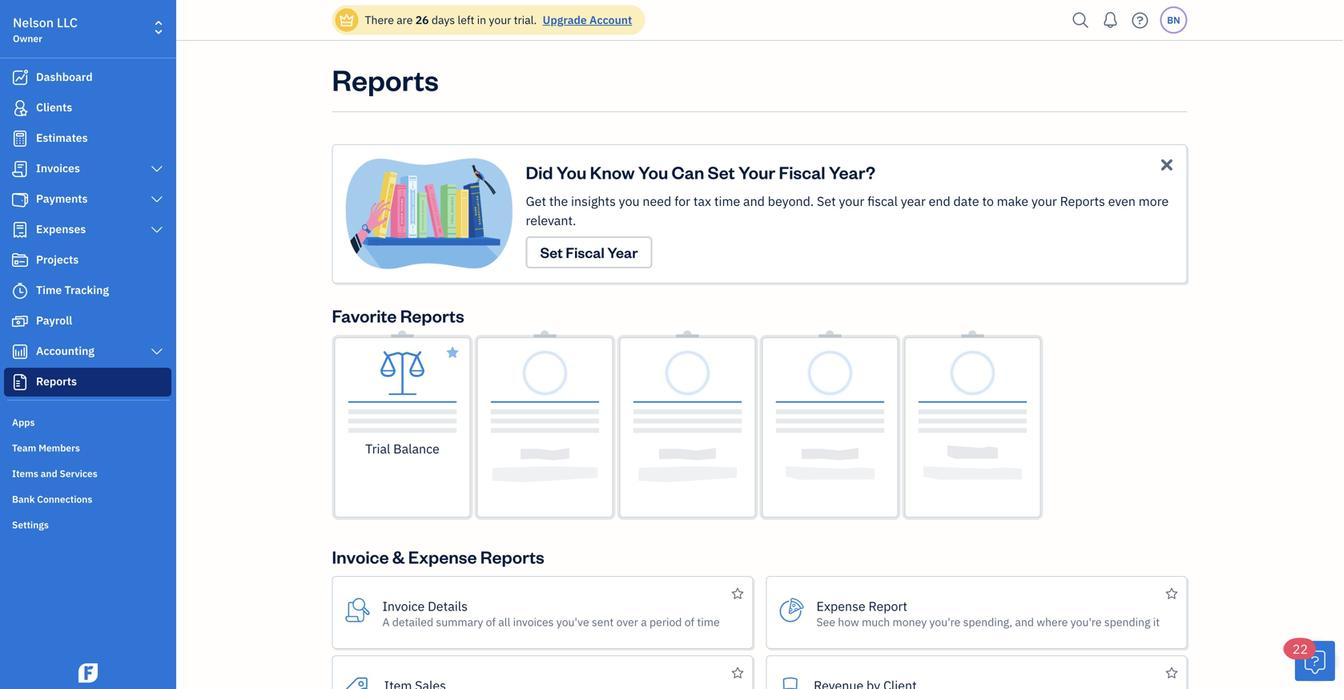 Task type: vqa. For each thing, say whether or not it's contained in the screenshot.
Trial at the bottom left of the page
yes



Task type: locate. For each thing, give the bounding box(es) containing it.
1 you're from the left
[[930, 615, 961, 630]]

expense
[[409, 545, 477, 568], [817, 598, 866, 615]]

payment image
[[10, 192, 30, 208]]

client image
[[10, 100, 30, 116]]

and inside expense report see how much money you're spending, and where you're spending it
[[1016, 615, 1035, 630]]

2 chevron large down image from the top
[[150, 345, 164, 358]]

you up the at the left of the page
[[557, 161, 587, 184]]

0 horizontal spatial you're
[[930, 615, 961, 630]]

bn
[[1168, 14, 1181, 26]]

invoice image
[[10, 161, 30, 177]]

expense right &
[[409, 545, 477, 568]]

your down 'year?'
[[839, 193, 865, 210]]

0 vertical spatial invoice
[[332, 545, 389, 568]]

0 horizontal spatial expense
[[409, 545, 477, 568]]

you're right where
[[1071, 615, 1102, 630]]

invoice inside the invoice details a detailed summary of all invoices you've sent over a period of time
[[383, 598, 425, 615]]

2 you from the left
[[639, 161, 669, 184]]

fiscal up beyond.
[[779, 161, 826, 184]]

to
[[983, 193, 995, 210]]

invoice left details
[[383, 598, 425, 615]]

0 vertical spatial expense
[[409, 545, 477, 568]]

0 horizontal spatial you
[[557, 161, 587, 184]]

reports left even
[[1061, 193, 1106, 210]]

and
[[744, 193, 765, 210], [41, 467, 57, 480], [1016, 615, 1035, 630]]

1 horizontal spatial you're
[[1071, 615, 1102, 630]]

there are 26 days left in your trial. upgrade account
[[365, 12, 633, 27]]

of
[[486, 615, 496, 630], [685, 615, 695, 630]]

in
[[477, 12, 487, 27]]

0 vertical spatial time
[[715, 193, 741, 210]]

you up need
[[639, 161, 669, 184]]

expenses link
[[4, 216, 172, 244]]

chevron large down image up payments 'link'
[[150, 163, 164, 176]]

chevron large down image for expenses
[[150, 224, 164, 236]]

get the insights you need for tax time and beyond. set your fiscal year end date to make your reports even more relevant.
[[526, 193, 1169, 229]]

and for see
[[1016, 615, 1035, 630]]

0 horizontal spatial fiscal
[[566, 243, 605, 262]]

bank connections
[[12, 493, 92, 506]]

1 chevron large down image from the top
[[150, 193, 164, 206]]

1 vertical spatial and
[[41, 467, 57, 480]]

invoices
[[36, 161, 80, 176]]

time right the tax
[[715, 193, 741, 210]]

set inside get the insights you need for tax time and beyond. set your fiscal year end date to make your reports even more relevant.
[[817, 193, 836, 210]]

owner
[[13, 32, 42, 45]]

project image
[[10, 252, 30, 268]]

your right in on the top left of page
[[489, 12, 512, 27]]

reports link
[[4, 368, 172, 397]]

go to help image
[[1128, 8, 1154, 32]]

fiscal left year
[[566, 243, 605, 262]]

1 vertical spatial time
[[697, 615, 720, 630]]

upgrade
[[543, 12, 587, 27]]

insights
[[571, 193, 616, 210]]

spending
[[1105, 615, 1151, 630]]

invoice details a detailed summary of all invoices you've sent over a period of time
[[383, 598, 720, 630]]

2 horizontal spatial set
[[817, 193, 836, 210]]

clients
[[36, 100, 72, 115]]

set fiscal year button
[[526, 236, 653, 268]]

expense report see how much money you're spending, and where you're spending it
[[817, 598, 1161, 630]]

favorite
[[332, 304, 397, 327]]

left
[[458, 12, 475, 27]]

1 horizontal spatial set
[[708, 161, 735, 184]]

1 vertical spatial fiscal
[[566, 243, 605, 262]]

expenses
[[36, 222, 86, 236]]

chevron large down image
[[150, 193, 164, 206], [150, 345, 164, 358]]

spending,
[[964, 615, 1013, 630]]

and right "items"
[[41, 467, 57, 480]]

2 you're from the left
[[1071, 615, 1102, 630]]

a
[[383, 615, 390, 630]]

0 vertical spatial and
[[744, 193, 765, 210]]

invoice for invoice details a detailed summary of all invoices you've sent over a period of time
[[383, 598, 425, 615]]

0 vertical spatial set
[[708, 161, 735, 184]]

time
[[36, 282, 62, 297]]

money image
[[10, 313, 30, 329]]

and inside items and services link
[[41, 467, 57, 480]]

reports down accounting
[[36, 374, 77, 389]]

0 vertical spatial chevron large down image
[[150, 163, 164, 176]]

26
[[416, 12, 429, 27]]

services
[[60, 467, 98, 480]]

of right the period
[[685, 615, 695, 630]]

you've
[[557, 615, 590, 630]]

you're
[[930, 615, 961, 630], [1071, 615, 1102, 630]]

reports up star image
[[400, 304, 465, 327]]

expense inside expense report see how much money you're spending, and where you're spending it
[[817, 598, 866, 615]]

1 horizontal spatial of
[[685, 615, 695, 630]]

set
[[708, 161, 735, 184], [817, 193, 836, 210], [541, 243, 563, 262]]

chevron large down image down payroll link
[[150, 345, 164, 358]]

reports inside get the insights you need for tax time and beyond. set your fiscal year end date to make your reports even more relevant.
[[1061, 193, 1106, 210]]

team
[[12, 442, 36, 454]]

your right make
[[1032, 193, 1058, 210]]

time tracking
[[36, 282, 109, 297]]

chevron large down image up projects link
[[150, 224, 164, 236]]

set down the relevant.
[[541, 243, 563, 262]]

invoice
[[332, 545, 389, 568], [383, 598, 425, 615]]

and inside get the insights you need for tax time and beyond. set your fiscal year end date to make your reports even more relevant.
[[744, 193, 765, 210]]

of left all
[[486, 615, 496, 630]]

you're right money
[[930, 615, 961, 630]]

chevron large down image
[[150, 163, 164, 176], [150, 224, 164, 236]]

22 button
[[1285, 639, 1336, 681]]

1 vertical spatial chevron large down image
[[150, 345, 164, 358]]

and down the your
[[744, 193, 765, 210]]

chart image
[[10, 344, 30, 360]]

make
[[998, 193, 1029, 210]]

time inside get the insights you need for tax time and beyond. set your fiscal year end date to make your reports even more relevant.
[[715, 193, 741, 210]]

apps
[[12, 416, 35, 429]]

how
[[839, 615, 860, 630]]

you
[[557, 161, 587, 184], [639, 161, 669, 184]]

can
[[672, 161, 705, 184]]

invoice left &
[[332, 545, 389, 568]]

0 horizontal spatial set
[[541, 243, 563, 262]]

1 horizontal spatial and
[[744, 193, 765, 210]]

chevron large down image up expenses link
[[150, 193, 164, 206]]

time right the period
[[697, 615, 720, 630]]

0 horizontal spatial of
[[486, 615, 496, 630]]

payroll
[[36, 313, 72, 328]]

items
[[12, 467, 38, 480]]

projects link
[[4, 246, 172, 275]]

accounting link
[[4, 337, 172, 366]]

dashboard
[[36, 69, 93, 84]]

0 vertical spatial chevron large down image
[[150, 193, 164, 206]]

1 vertical spatial chevron large down image
[[150, 224, 164, 236]]

1 chevron large down image from the top
[[150, 163, 164, 176]]

nelson
[[13, 14, 54, 31]]

1 vertical spatial set
[[817, 193, 836, 210]]

2 chevron large down image from the top
[[150, 224, 164, 236]]

1 horizontal spatial you
[[639, 161, 669, 184]]

1 vertical spatial expense
[[817, 598, 866, 615]]

1 horizontal spatial fiscal
[[779, 161, 826, 184]]

update favorite status for revenue by client image
[[1167, 664, 1178, 683]]

&
[[393, 545, 405, 568]]

reports down 'there'
[[332, 60, 439, 98]]

set right beyond.
[[817, 193, 836, 210]]

year
[[901, 193, 926, 210]]

and left where
[[1016, 615, 1035, 630]]

1 vertical spatial invoice
[[383, 598, 425, 615]]

estimate image
[[10, 131, 30, 147]]

expense image
[[10, 222, 30, 238]]

dashboard link
[[4, 63, 172, 92]]

star image
[[447, 343, 459, 363]]

2 vertical spatial and
[[1016, 615, 1035, 630]]

did you know you can set your fiscal year?
[[526, 161, 876, 184]]

chevron large down image inside payments 'link'
[[150, 193, 164, 206]]

0 horizontal spatial your
[[489, 12, 512, 27]]

trial balance
[[366, 440, 440, 457]]

22
[[1293, 641, 1309, 658]]

expense left report
[[817, 598, 866, 615]]

there
[[365, 12, 394, 27]]

your
[[489, 12, 512, 27], [839, 193, 865, 210], [1032, 193, 1058, 210]]

1 of from the left
[[486, 615, 496, 630]]

fiscal
[[779, 161, 826, 184], [566, 243, 605, 262]]

set right can
[[708, 161, 735, 184]]

1 horizontal spatial expense
[[817, 598, 866, 615]]

main element
[[0, 0, 216, 689]]

0 horizontal spatial and
[[41, 467, 57, 480]]

set fiscal year
[[541, 243, 638, 262]]

invoice for invoice & expense reports
[[332, 545, 389, 568]]

2 horizontal spatial and
[[1016, 615, 1035, 630]]

2 vertical spatial set
[[541, 243, 563, 262]]



Task type: describe. For each thing, give the bounding box(es) containing it.
trial.
[[514, 12, 537, 27]]

estimates
[[36, 130, 88, 145]]

payroll link
[[4, 307, 172, 336]]

connections
[[37, 493, 92, 506]]

days
[[432, 12, 455, 27]]

a
[[641, 615, 647, 630]]

report image
[[10, 374, 30, 390]]

llc
[[57, 14, 78, 31]]

are
[[397, 12, 413, 27]]

estimates link
[[4, 124, 172, 153]]

did you know you can set your fiscal year? image
[[346, 158, 526, 270]]

payments link
[[4, 185, 172, 214]]

balance
[[394, 440, 440, 457]]

date
[[954, 193, 980, 210]]

nelson llc owner
[[13, 14, 78, 45]]

2 horizontal spatial your
[[1032, 193, 1058, 210]]

report
[[869, 598, 908, 615]]

items and services
[[12, 467, 98, 480]]

notifications image
[[1098, 4, 1124, 36]]

see
[[817, 615, 836, 630]]

time tracking link
[[4, 276, 172, 305]]

2 of from the left
[[685, 615, 695, 630]]

items and services link
[[4, 461, 172, 485]]

you
[[619, 193, 640, 210]]

money
[[893, 615, 927, 630]]

freshbooks image
[[75, 664, 101, 683]]

favorite reports
[[332, 304, 465, 327]]

tax
[[694, 193, 712, 210]]

over
[[617, 615, 639, 630]]

invoices
[[513, 615, 554, 630]]

tracking
[[65, 282, 109, 297]]

resource center badge image
[[1296, 641, 1336, 681]]

search image
[[1069, 8, 1094, 32]]

close image
[[1158, 155, 1177, 174]]

your
[[739, 161, 776, 184]]

sent
[[592, 615, 614, 630]]

team members link
[[4, 435, 172, 459]]

end
[[929, 193, 951, 210]]

members
[[39, 442, 80, 454]]

where
[[1037, 615, 1069, 630]]

dashboard image
[[10, 70, 30, 86]]

invoice & expense reports
[[332, 545, 545, 568]]

much
[[862, 615, 891, 630]]

even
[[1109, 193, 1136, 210]]

reports up all
[[481, 545, 545, 568]]

summary
[[436, 615, 484, 630]]

bank
[[12, 493, 35, 506]]

the
[[550, 193, 568, 210]]

reports inside main element
[[36, 374, 77, 389]]

1 horizontal spatial your
[[839, 193, 865, 210]]

apps link
[[4, 410, 172, 434]]

set inside set fiscal year 'button'
[[541, 243, 563, 262]]

crown image
[[339, 12, 355, 28]]

fiscal
[[868, 193, 898, 210]]

0 vertical spatial fiscal
[[779, 161, 826, 184]]

update favorite status for invoice details image
[[732, 584, 744, 604]]

and for insights
[[744, 193, 765, 210]]

need
[[643, 193, 672, 210]]

year?
[[829, 161, 876, 184]]

chevron large down image for invoices
[[150, 163, 164, 176]]

did
[[526, 161, 553, 184]]

accounting
[[36, 343, 95, 358]]

more
[[1139, 193, 1169, 210]]

trial
[[366, 440, 391, 457]]

details
[[428, 598, 468, 615]]

timer image
[[10, 283, 30, 299]]

invoices link
[[4, 155, 172, 184]]

chevron large down image for accounting
[[150, 345, 164, 358]]

1 you from the left
[[557, 161, 587, 184]]

beyond.
[[768, 193, 814, 210]]

for
[[675, 193, 691, 210]]

it
[[1154, 615, 1161, 630]]

update favorite status for expense report image
[[1167, 584, 1178, 604]]

payments
[[36, 191, 88, 206]]

settings
[[12, 519, 49, 531]]

know
[[590, 161, 635, 184]]

fiscal inside set fiscal year 'button'
[[566, 243, 605, 262]]

bank connections link
[[4, 486, 172, 511]]

team members
[[12, 442, 80, 454]]

year
[[608, 243, 638, 262]]

update favorite status for item sales image
[[732, 664, 744, 683]]

period
[[650, 615, 682, 630]]

chevron large down image for payments
[[150, 193, 164, 206]]

get
[[526, 193, 547, 210]]

clients link
[[4, 94, 172, 123]]

account
[[590, 12, 633, 27]]

detailed
[[393, 615, 434, 630]]

time inside the invoice details a detailed summary of all invoices you've sent over a period of time
[[697, 615, 720, 630]]

relevant.
[[526, 212, 577, 229]]

trial balance link
[[332, 335, 473, 520]]

upgrade account link
[[540, 12, 633, 27]]



